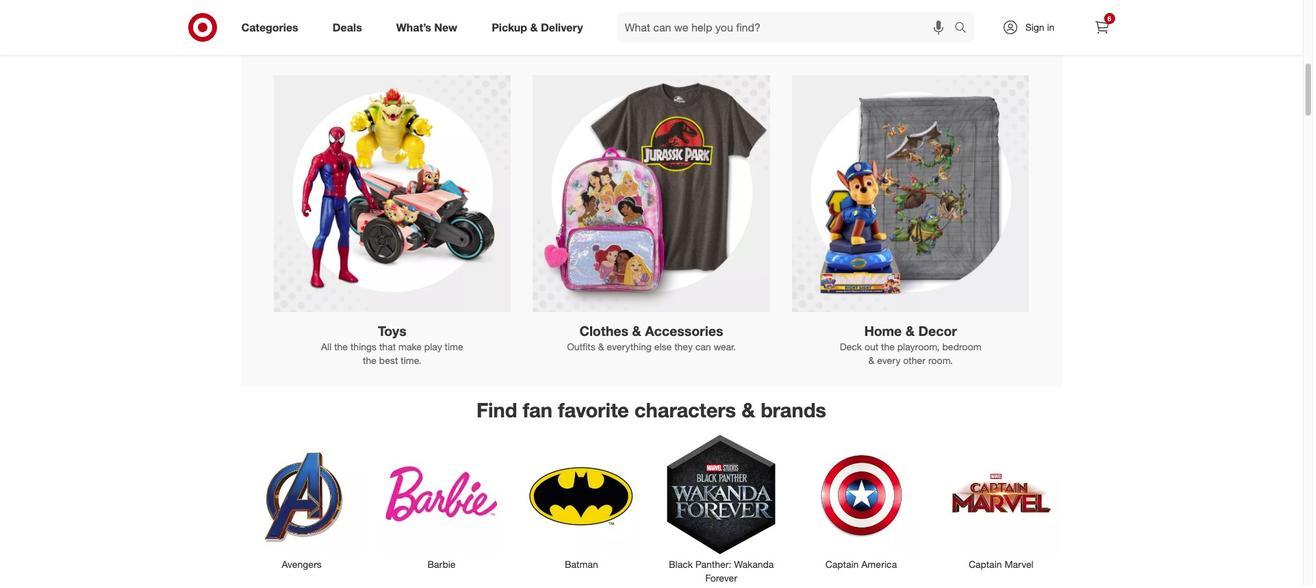 Task type: locate. For each thing, give the bounding box(es) containing it.
home
[[865, 323, 902, 340]]

all
[[321, 341, 332, 353]]

bedroom
[[943, 341, 982, 353]]

only
[[669, 4, 686, 14]]

captain inside 'link'
[[826, 559, 859, 571]]

captain
[[826, 559, 859, 571], [969, 559, 1002, 571]]

categories link
[[230, 12, 316, 42]]

batman
[[565, 559, 598, 571]]

barbie
[[428, 559, 456, 571]]

make
[[399, 341, 422, 353]]

the
[[334, 341, 348, 353], [881, 341, 895, 353], [363, 355, 377, 366]]

pickup
[[492, 20, 527, 34]]

search button
[[948, 12, 981, 45]]

brands
[[761, 398, 827, 422]]

& up the everything
[[632, 323, 642, 340]]

sign in link
[[991, 12, 1076, 42]]

1 captain from the left
[[826, 559, 859, 571]]

time.
[[401, 355, 422, 366]]

6
[[1108, 14, 1112, 23]]

& down out
[[869, 355, 875, 366]]

batman link
[[512, 432, 652, 572]]

forever
[[706, 573, 738, 584]]

captain marvel
[[969, 559, 1034, 571]]

the down "things"
[[363, 355, 377, 366]]

deck
[[840, 341, 862, 353]]

playroom,
[[898, 341, 940, 353]]

&
[[530, 20, 538, 34], [632, 323, 642, 340], [906, 323, 915, 340], [598, 341, 604, 353], [869, 355, 875, 366], [742, 398, 755, 422]]

clothes & accessories outfits & everything else they can wear.
[[567, 323, 736, 353]]

& right pickup
[[530, 20, 538, 34]]

6 link
[[1087, 12, 1117, 42]]

deals link
[[321, 12, 379, 42]]

that
[[379, 341, 396, 353]]

the right all on the bottom left of the page
[[334, 341, 348, 353]]

pickup & delivery link
[[480, 12, 600, 42]]

◎
[[698, 4, 707, 14]]

2 captain from the left
[[969, 559, 1002, 571]]

1 horizontal spatial the
[[363, 355, 377, 366]]

decor
[[919, 323, 957, 340]]

best
[[379, 355, 398, 366]]

captain left marvel
[[969, 559, 1002, 571]]

What can we help you find? suggestions appear below search field
[[617, 12, 958, 42]]

1 horizontal spatial captain
[[969, 559, 1002, 571]]

time
[[445, 341, 463, 353]]

room.
[[929, 355, 953, 366]]

captain left america
[[826, 559, 859, 571]]

new
[[434, 20, 458, 34]]

search
[[948, 22, 981, 35]]

wear.
[[714, 341, 736, 353]]

toys all the things that make play time the best time.
[[321, 323, 463, 366]]

favorite
[[558, 398, 629, 422]]

outfits
[[567, 341, 596, 353]]

0 horizontal spatial captain
[[826, 559, 859, 571]]

the up the every
[[881, 341, 895, 353]]

characters
[[635, 398, 736, 422]]

out
[[865, 341, 879, 353]]

2 horizontal spatial the
[[881, 341, 895, 353]]

panther:
[[696, 559, 732, 571]]

sign
[[1026, 21, 1045, 33]]

accessories
[[645, 323, 724, 340]]

what's new link
[[385, 12, 475, 42]]

& inside pickup & delivery link
[[530, 20, 538, 34]]

what's new
[[396, 20, 458, 34]]

black
[[669, 559, 693, 571]]



Task type: vqa. For each thing, say whether or not it's contained in the screenshot.
you.
no



Task type: describe. For each thing, give the bounding box(es) containing it.
barbie link
[[372, 432, 512, 572]]

clothes
[[580, 323, 629, 340]]

in
[[1047, 21, 1055, 33]]

other
[[903, 355, 926, 366]]

sign in
[[1026, 21, 1055, 33]]

marvel
[[1005, 559, 1034, 571]]

america
[[862, 559, 897, 571]]

home & decor deck out the playroom, bedroom & every other room.
[[840, 323, 982, 366]]

things
[[351, 341, 377, 353]]

else
[[655, 341, 672, 353]]

fan
[[523, 398, 553, 422]]

the inside home & decor deck out the playroom, bedroom & every other room.
[[881, 341, 895, 353]]

wakanda
[[734, 559, 774, 571]]

find
[[477, 398, 517, 422]]

deals
[[333, 20, 362, 34]]

black panther: wakanda forever
[[669, 559, 774, 584]]

every
[[877, 355, 901, 366]]

delivery
[[541, 20, 583, 34]]

pickup & delivery
[[492, 20, 583, 34]]

everything
[[607, 341, 652, 353]]

captain america link
[[792, 432, 931, 572]]

avengers
[[282, 559, 322, 571]]

play
[[424, 341, 442, 353]]

captain for captain marvel
[[969, 559, 1002, 571]]

toys
[[378, 323, 407, 340]]

captain for captain america
[[826, 559, 859, 571]]

find fan favorite characters & brands
[[477, 398, 827, 422]]

& up playroom,
[[906, 323, 915, 340]]

& left brands
[[742, 398, 755, 422]]

0 horizontal spatial the
[[334, 341, 348, 353]]

captain marvel link
[[931, 432, 1071, 572]]

black panther: wakanda forever link
[[652, 432, 792, 586]]

& down clothes at the left of page
[[598, 341, 604, 353]]

categories
[[241, 20, 298, 34]]

captain america
[[826, 559, 897, 571]]

can
[[696, 341, 711, 353]]

avengers link
[[232, 432, 372, 572]]

what's
[[396, 20, 431, 34]]

they
[[675, 341, 693, 353]]

at
[[688, 4, 695, 14]]

only at ◎
[[669, 4, 707, 14]]



